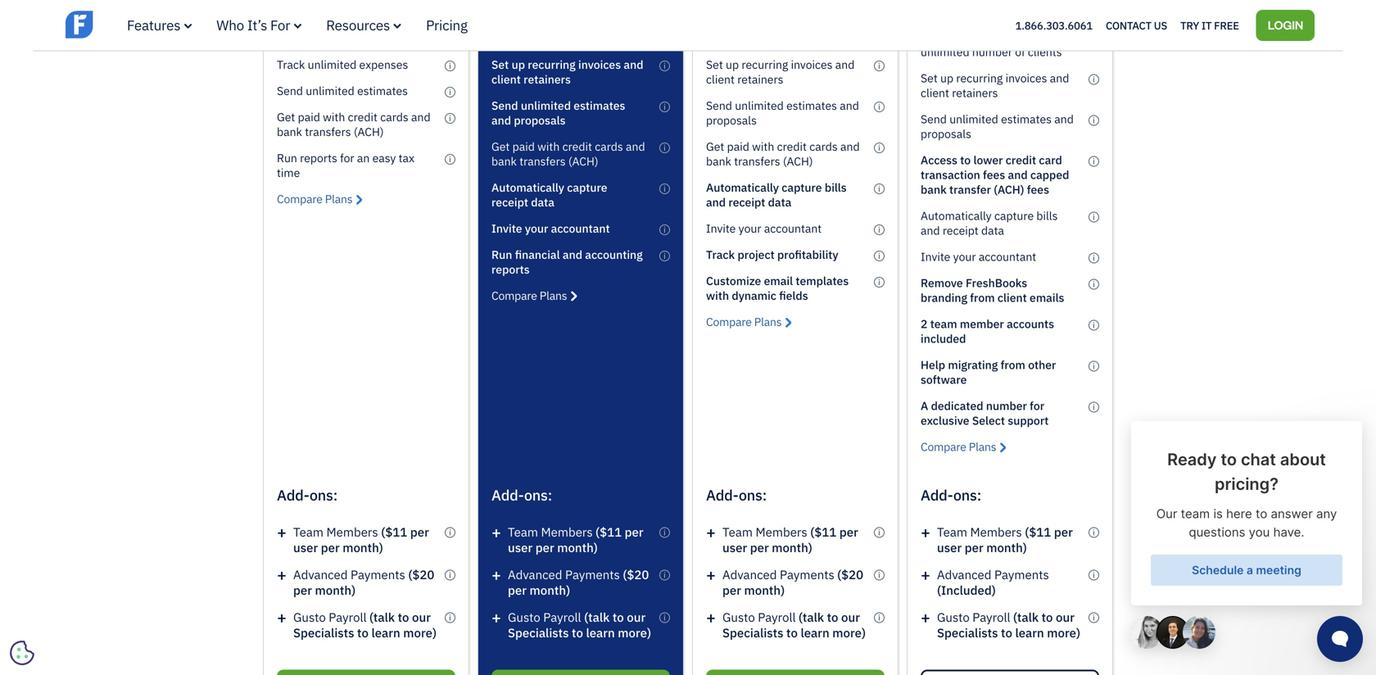 Task type: locate. For each thing, give the bounding box(es) containing it.
and inside access to lower credit card transaction fees and capped bank transfer (ach) fees
[[1008, 167, 1028, 182]]

1 payments from the left
[[351, 566, 405, 582]]

up for track project profitability
[[726, 57, 739, 72]]

help migrating from other software
[[921, 357, 1056, 387]]

with inside the "customize email templates with dynamic fields"
[[706, 288, 729, 303]]

bills for get paid with credit cards and bank transfers (ach)
[[825, 180, 847, 195]]

automatically capture bills and receipt data for and
[[921, 208, 1058, 238]]

0 horizontal spatial an
[[357, 150, 370, 165]]

clients
[[300, 31, 334, 46], [1028, 44, 1062, 59]]

capture up accounting
[[567, 180, 608, 195]]

2 horizontal spatial retainers
[[952, 85, 998, 100]]

transfers for an
[[305, 124, 351, 139]]

credit for run financial and accounting reports
[[562, 139, 592, 154]]

bills
[[825, 180, 847, 195], [1037, 208, 1058, 223]]

0 horizontal spatial transfers
[[305, 124, 351, 139]]

ons:
[[310, 485, 338, 505], [524, 485, 552, 505], [739, 485, 767, 505], [953, 485, 982, 505]]

access to lower credit card transaction fees and capped bank transfer (ach) fees
[[921, 152, 1069, 197]]

2 horizontal spatial ($20 per month)
[[723, 566, 864, 598]]

from inside the help migrating from other software
[[1001, 357, 1026, 372]]

1 horizontal spatial track
[[706, 247, 735, 262]]

0 horizontal spatial + advanced payments
[[277, 564, 408, 585]]

cookie consent banner dialog
[[12, 474, 258, 663]]

automatically inside automatically capture receipt data
[[492, 180, 564, 195]]

invite up remove
[[921, 249, 951, 264]]

1 horizontal spatial set
[[706, 57, 723, 72]]

fields
[[779, 288, 808, 303]]

4 add- from the left
[[921, 485, 953, 505]]

card
[[1039, 152, 1062, 167]]

estimates
[[357, 83, 408, 98], [574, 98, 625, 113], [787, 98, 837, 113], [1001, 111, 1052, 126]]

0 vertical spatial bills
[[825, 180, 847, 195]]

run for run financial and accounting reports
[[492, 247, 512, 262]]

data up track project profitability
[[768, 194, 792, 210]]

invite your accountant up project
[[706, 221, 822, 236]]

1 horizontal spatial proposals
[[706, 113, 757, 128]]

(included)
[[937, 582, 996, 598]]

1 horizontal spatial ($20
[[623, 566, 649, 582]]

data for get paid with credit cards and bank transfers (ach)
[[768, 194, 792, 210]]

with for data
[[538, 139, 560, 154]]

1 horizontal spatial get paid with credit cards and bank transfers (ach)
[[492, 139, 645, 169]]

estimates for remove freshbooks branding from client emails
[[1001, 111, 1052, 126]]

compare down dynamic
[[706, 314, 752, 329]]

2 horizontal spatial + advanced payments
[[706, 564, 835, 585]]

2 horizontal spatial capture
[[995, 208, 1034, 223]]

0 horizontal spatial proposals
[[514, 113, 566, 128]]

proposals for project
[[706, 113, 757, 128]]

your up project
[[739, 221, 762, 236]]

from up member
[[970, 290, 995, 305]]

accounting
[[585, 247, 643, 262]]

1 horizontal spatial invite
[[706, 221, 736, 236]]

bills up profitability
[[825, 180, 847, 195]]

send unlimited invoices to an unlimited number of clients
[[921, 29, 1071, 59]]

compare down time
[[277, 191, 323, 206]]

paid for automatically capture receipt data
[[513, 139, 535, 154]]

2 ($11 per user per month) from the left
[[508, 524, 644, 555]]

bank for run reports for an easy tax time
[[277, 124, 302, 139]]

transfer
[[950, 182, 991, 197]]

2 members from the left
[[541, 524, 593, 540]]

1 horizontal spatial clients
[[1028, 44, 1062, 59]]

number
[[972, 44, 1013, 59], [986, 398, 1027, 413]]

0 horizontal spatial get paid with credit cards and bank transfers (ach)
[[277, 109, 431, 139]]

compare plans link down financial
[[492, 288, 577, 303]]

invite up financial
[[492, 221, 522, 236]]

2 horizontal spatial get
[[706, 139, 724, 154]]

2 payroll from the left
[[543, 609, 581, 625]]

0 vertical spatial for
[[340, 150, 354, 165]]

0 horizontal spatial set up recurring invoices and client retainers
[[492, 57, 644, 87]]

number left of
[[972, 44, 1013, 59]]

software
[[921, 372, 967, 387]]

invoices for track project profitability
[[791, 57, 833, 72]]

1 horizontal spatial + advanced payments
[[492, 564, 623, 585]]

recurring for project
[[742, 57, 788, 72]]

help
[[921, 357, 945, 372]]

3 add-ons: from the left
[[706, 485, 767, 505]]

receipt down "transfer"
[[943, 223, 979, 238]]

1 vertical spatial run
[[492, 247, 512, 262]]

your
[[525, 221, 548, 236], [739, 221, 762, 236], [953, 249, 976, 264]]

team
[[293, 524, 324, 540], [508, 524, 538, 540], [723, 524, 753, 540], [937, 524, 967, 540]]

2 horizontal spatial recurring
[[956, 70, 1003, 86]]

1 horizontal spatial automatically capture bills and receipt data
[[921, 208, 1058, 238]]

3 ($11 from the left
[[810, 524, 837, 540]]

1 vertical spatial for
[[1030, 398, 1045, 413]]

0 horizontal spatial bills
[[825, 180, 847, 195]]

capture inside automatically capture receipt data
[[567, 180, 608, 195]]

1 our from the left
[[412, 609, 431, 625]]

automatically up project
[[706, 180, 779, 195]]

3 add- from the left
[[706, 485, 739, 505]]

0 horizontal spatial invite your accountant
[[492, 221, 610, 236]]

data down "transfer"
[[981, 223, 1004, 238]]

1 horizontal spatial recurring
[[742, 57, 788, 72]]

($11
[[381, 524, 407, 540], [596, 524, 622, 540], [810, 524, 837, 540], [1025, 524, 1051, 540]]

2 + team members from the left
[[492, 521, 593, 543]]

track
[[277, 57, 305, 72], [706, 247, 735, 262]]

plans down select
[[969, 439, 996, 454]]

cards for run reports for an easy tax time
[[380, 109, 409, 124]]

invite for track
[[706, 221, 736, 236]]

set up recurring invoices and client retainers
[[492, 57, 644, 87], [706, 57, 855, 87], [921, 70, 1069, 100]]

2 team from the left
[[508, 524, 538, 540]]

0 horizontal spatial capture
[[567, 180, 608, 195]]

branding
[[921, 290, 968, 305]]

payments inside + advanced payments (included)
[[995, 566, 1049, 582]]

1 horizontal spatial accountant
[[764, 221, 822, 236]]

month)
[[343, 539, 383, 555], [557, 539, 598, 555], [772, 539, 813, 555], [987, 539, 1027, 555], [315, 582, 356, 598], [530, 582, 570, 598], [744, 582, 785, 598]]

1 vertical spatial bills
[[1037, 208, 1058, 223]]

get paid with credit cards and bank transfers (ach)
[[277, 109, 431, 139], [492, 139, 645, 169], [706, 139, 860, 169]]

data
[[531, 194, 555, 210], [768, 194, 792, 210], [981, 223, 1004, 238]]

1 horizontal spatial reports
[[492, 262, 530, 277]]

0 horizontal spatial recurring
[[528, 57, 576, 72]]

plans down run financial and accounting reports
[[540, 288, 567, 303]]

3 specialists from the left
[[723, 625, 784, 641]]

invite your accountant for project
[[706, 221, 822, 236]]

our
[[412, 609, 431, 625], [627, 609, 646, 625], [841, 609, 860, 625], [1056, 609, 1075, 625]]

client for track
[[706, 72, 735, 87]]

unlimited inside send unlimited invoices to up to 5 clients
[[306, 16, 355, 31]]

compare plans link down dynamic
[[706, 314, 792, 329]]

compare plans link for track project profitability
[[706, 314, 792, 329]]

cards for automatically capture receipt data
[[595, 139, 623, 154]]

compare plans
[[277, 191, 353, 206], [492, 288, 567, 303], [706, 314, 782, 329], [921, 439, 996, 454]]

reports
[[300, 150, 337, 165], [492, 262, 530, 277]]

0 horizontal spatial ($20
[[408, 566, 435, 582]]

credit for track project profitability
[[777, 139, 807, 154]]

client
[[492, 72, 521, 87], [706, 72, 735, 87], [921, 85, 949, 100], [998, 290, 1027, 305]]

invoices
[[357, 16, 399, 31], [1001, 29, 1043, 45], [578, 57, 621, 72], [791, 57, 833, 72], [1006, 70, 1047, 86]]

+ advanced payments
[[277, 564, 408, 585], [492, 564, 623, 585], [706, 564, 835, 585]]

bank
[[277, 124, 302, 139], [492, 153, 517, 169], [706, 153, 732, 169], [921, 182, 947, 197]]

compare plans link for remove freshbooks branding from client emails
[[921, 439, 1006, 454]]

+ inside + advanced payments (included)
[[921, 564, 931, 585]]

number down the help migrating from other software
[[986, 398, 1027, 413]]

get paid with credit cards and bank transfers (ach) for for
[[277, 109, 431, 139]]

4 payments from the left
[[995, 566, 1049, 582]]

invite your accountant up freshbooks
[[921, 249, 1037, 264]]

bills for access to lower credit card transaction fees and capped bank transfer (ach) fees
[[1037, 208, 1058, 223]]

set for run
[[492, 57, 509, 72]]

get
[[277, 109, 295, 124], [492, 139, 510, 154], [706, 139, 724, 154]]

set up recurring invoices and client retainers for project
[[706, 57, 855, 87]]

up for run financial and accounting reports
[[512, 57, 525, 72]]

capture for financial
[[567, 180, 608, 195]]

+ team members
[[277, 521, 381, 543], [492, 521, 593, 543], [706, 521, 810, 543], [921, 521, 1025, 543]]

1 + team members from the left
[[277, 521, 381, 543]]

2 horizontal spatial transfers
[[734, 153, 780, 169]]

compare
[[277, 191, 323, 206], [492, 288, 537, 303], [706, 314, 752, 329], [921, 439, 966, 454]]

1 horizontal spatial send unlimited estimates and proposals
[[706, 98, 859, 128]]

your for project
[[739, 221, 762, 236]]

1 horizontal spatial set up recurring invoices and client retainers
[[706, 57, 855, 87]]

proposals for financial
[[514, 113, 566, 128]]

credit
[[348, 109, 378, 124], [562, 139, 592, 154], [777, 139, 807, 154], [1006, 152, 1036, 167]]

2 horizontal spatial data
[[981, 223, 1004, 238]]

track down 5 at the top left
[[277, 57, 305, 72]]

2 horizontal spatial proposals
[[921, 126, 972, 141]]

compare plans link down exclusive
[[921, 439, 1006, 454]]

cards for automatically capture bills and receipt data
[[810, 139, 838, 154]]

credit inside access to lower credit card transaction fees and capped bank transfer (ach) fees
[[1006, 152, 1036, 167]]

1 vertical spatial track
[[706, 247, 735, 262]]

1 team from the left
[[293, 524, 324, 540]]

2 horizontal spatial set
[[921, 70, 938, 86]]

automatically capture bills and receipt data up track project profitability
[[706, 180, 847, 210]]

3 ons: from the left
[[739, 485, 767, 505]]

data up financial
[[531, 194, 555, 210]]

accountant up run financial and accounting reports
[[551, 221, 610, 236]]

3 (talk from the left
[[799, 609, 824, 625]]

0 horizontal spatial data
[[531, 194, 555, 210]]

2 ($11 from the left
[[596, 524, 622, 540]]

(talk to our specialists to learn more)
[[293, 609, 437, 641], [508, 609, 651, 641], [723, 609, 866, 641], [937, 609, 1081, 641]]

0 vertical spatial number
[[972, 44, 1013, 59]]

2 horizontal spatial invite your accountant
[[921, 249, 1037, 264]]

1 vertical spatial number
[[986, 398, 1027, 413]]

($11 per user per month)
[[293, 524, 429, 555], [508, 524, 644, 555], [723, 524, 858, 555], [937, 524, 1073, 555]]

compare plans down financial
[[492, 288, 567, 303]]

2 horizontal spatial receipt
[[943, 223, 979, 238]]

capture
[[567, 180, 608, 195], [782, 180, 822, 195], [995, 208, 1034, 223]]

compare plans link
[[277, 191, 362, 206], [492, 288, 577, 303], [706, 314, 792, 329], [921, 439, 1006, 454]]

2 horizontal spatial paid
[[727, 139, 749, 154]]

0 vertical spatial from
[[970, 290, 995, 305]]

plans down dynamic
[[754, 314, 782, 329]]

2 horizontal spatial cards
[[810, 139, 838, 154]]

plans down run reports for an easy tax time
[[325, 191, 353, 206]]

up
[[415, 16, 428, 31], [512, 57, 525, 72], [726, 57, 739, 72], [941, 70, 954, 86]]

receipt
[[492, 194, 528, 210], [729, 194, 765, 210], [943, 223, 979, 238]]

1 horizontal spatial invite your accountant
[[706, 221, 822, 236]]

compare for track project profitability
[[706, 314, 752, 329]]

for down other
[[1030, 398, 1045, 413]]

set up recurring invoices and client retainers for financial
[[492, 57, 644, 87]]

more)
[[403, 625, 437, 641], [618, 625, 651, 641], [833, 625, 866, 641], [1047, 625, 1081, 641]]

accountant up freshbooks
[[979, 249, 1037, 264]]

run inside run reports for an easy tax time
[[277, 150, 297, 165]]

1 horizontal spatial data
[[768, 194, 792, 210]]

(ach)
[[354, 124, 384, 139], [568, 153, 599, 169], [783, 153, 813, 169], [994, 182, 1024, 197]]

fees down card
[[1027, 182, 1049, 197]]

1 horizontal spatial bills
[[1037, 208, 1058, 223]]

number inside a dedicated number for exclusive select support
[[986, 398, 1027, 413]]

select
[[972, 413, 1005, 428]]

1 horizontal spatial an
[[1059, 29, 1071, 45]]

1 (talk from the left
[[369, 609, 395, 625]]

an inside send unlimited invoices to an unlimited number of clients
[[1059, 29, 1071, 45]]

0 horizontal spatial invite
[[492, 221, 522, 236]]

advanced inside + advanced payments (included)
[[937, 566, 992, 582]]

1 vertical spatial an
[[357, 150, 370, 165]]

0 horizontal spatial receipt
[[492, 194, 528, 210]]

compare plans link down time
[[277, 191, 362, 206]]

automatically capture bills and receipt data down "transfer"
[[921, 208, 1058, 238]]

3 + team members from the left
[[706, 521, 810, 543]]

1 horizontal spatial capture
[[782, 180, 822, 195]]

4 ($11 from the left
[[1025, 524, 1051, 540]]

2 horizontal spatial accountant
[[979, 249, 1037, 264]]

accountant up profitability
[[764, 221, 822, 236]]

automatically for financial
[[492, 180, 564, 195]]

0 horizontal spatial run
[[277, 150, 297, 165]]

2 horizontal spatial get paid with credit cards and bank transfers (ach)
[[706, 139, 860, 169]]

0 vertical spatial reports
[[300, 150, 337, 165]]

client inside remove freshbooks branding from client emails
[[998, 290, 1027, 305]]

receipt up project
[[729, 194, 765, 210]]

0 horizontal spatial track
[[277, 57, 305, 72]]

with
[[323, 109, 345, 124], [538, 139, 560, 154], [752, 139, 774, 154], [706, 288, 729, 303]]

invite
[[492, 221, 522, 236], [706, 221, 736, 236], [921, 249, 951, 264]]

1 ($11 per user per month) from the left
[[293, 524, 429, 555]]

send unlimited estimates and proposals for project
[[706, 98, 859, 128]]

fees
[[983, 167, 1005, 182], [1027, 182, 1049, 197]]

2 horizontal spatial your
[[953, 249, 976, 264]]

invite up "customize"
[[706, 221, 736, 236]]

1 horizontal spatial transfers
[[520, 153, 566, 169]]

automatically up financial
[[492, 180, 564, 195]]

to
[[402, 16, 412, 31], [1046, 29, 1056, 45], [277, 31, 287, 46], [960, 152, 971, 167], [398, 609, 409, 625], [613, 609, 624, 625], [827, 609, 839, 625], [1042, 609, 1053, 625], [357, 625, 369, 641], [572, 625, 583, 641], [786, 625, 798, 641], [1001, 625, 1013, 641]]

0 horizontal spatial send unlimited estimates and proposals
[[492, 98, 625, 128]]

fees right transaction
[[983, 167, 1005, 182]]

3 team from the left
[[723, 524, 753, 540]]

2 + gusto payroll from the left
[[492, 607, 584, 628]]

0 vertical spatial track
[[277, 57, 305, 72]]

bills down capped
[[1037, 208, 1058, 223]]

automatically capture receipt data
[[492, 180, 608, 210]]

from left other
[[1001, 357, 1026, 372]]

1 horizontal spatial ($20 per month)
[[508, 566, 649, 598]]

with for an
[[323, 109, 345, 124]]

invoices inside send unlimited invoices to an unlimited number of clients
[[1001, 29, 1043, 45]]

invite for remove
[[921, 249, 951, 264]]

1 vertical spatial from
[[1001, 357, 1026, 372]]

retainers
[[524, 72, 571, 87], [737, 72, 784, 87], [952, 85, 998, 100]]

1 horizontal spatial your
[[739, 221, 762, 236]]

0 horizontal spatial clients
[[300, 31, 334, 46]]

login link
[[1256, 10, 1315, 41]]

1 horizontal spatial paid
[[513, 139, 535, 154]]

send inside send unlimited invoices to an unlimited number of clients
[[921, 29, 947, 45]]

cookie preferences image
[[10, 641, 34, 665]]

0 horizontal spatial ($20 per month)
[[293, 566, 435, 598]]

gusto
[[293, 609, 326, 625], [508, 609, 540, 625], [723, 609, 755, 625], [937, 609, 970, 625]]

0 horizontal spatial set
[[492, 57, 509, 72]]

2 horizontal spatial automatically
[[921, 208, 992, 223]]

2 horizontal spatial ($20
[[837, 566, 864, 582]]

0 horizontal spatial get
[[277, 109, 295, 124]]

recurring
[[528, 57, 576, 72], [742, 57, 788, 72], [956, 70, 1003, 86]]

1 horizontal spatial from
[[1001, 357, 1026, 372]]

compare down financial
[[492, 288, 537, 303]]

for left easy
[[340, 150, 354, 165]]

0 horizontal spatial paid
[[298, 109, 320, 124]]

your up financial
[[525, 221, 548, 236]]

receipt up financial
[[492, 194, 528, 210]]

2 payments from the left
[[565, 566, 620, 582]]

tax
[[399, 150, 415, 165]]

(talk
[[369, 609, 395, 625], [584, 609, 610, 625], [799, 609, 824, 625], [1013, 609, 1039, 625]]

1 (talk to our specialists to learn more) from the left
[[293, 609, 437, 641]]

capture up profitability
[[782, 180, 822, 195]]

to inside access to lower credit card transaction fees and capped bank transfer (ach) fees
[[960, 152, 971, 167]]

0 horizontal spatial from
[[970, 290, 995, 305]]

invite your accountant up financial
[[492, 221, 610, 236]]

transaction
[[921, 167, 980, 182]]

invoices for run financial and accounting reports
[[578, 57, 621, 72]]

0 horizontal spatial cards
[[380, 109, 409, 124]]

1 horizontal spatial cards
[[595, 139, 623, 154]]

4 user from the left
[[937, 539, 962, 555]]

run inside run financial and accounting reports
[[492, 247, 512, 262]]

3 ($11 per user per month) from the left
[[723, 524, 858, 555]]

2 horizontal spatial set up recurring invoices and client retainers
[[921, 70, 1069, 100]]

1 user from the left
[[293, 539, 318, 555]]

0 horizontal spatial automatically
[[492, 180, 564, 195]]

0 vertical spatial an
[[1059, 29, 1071, 45]]

0 vertical spatial run
[[277, 150, 297, 165]]

2 (talk from the left
[[584, 609, 610, 625]]

0 horizontal spatial automatically capture bills and receipt data
[[706, 180, 847, 210]]

2 user from the left
[[508, 539, 533, 555]]

2 + advanced payments from the left
[[492, 564, 623, 585]]

payroll
[[329, 609, 367, 625], [543, 609, 581, 625], [758, 609, 796, 625], [973, 609, 1011, 625]]

0 horizontal spatial your
[[525, 221, 548, 236]]

learn
[[371, 625, 400, 641], [586, 625, 615, 641], [801, 625, 830, 641], [1015, 625, 1044, 641]]

clients right 5 at the top left
[[300, 31, 334, 46]]

clients right of
[[1028, 44, 1062, 59]]

0 horizontal spatial retainers
[[524, 72, 571, 87]]

capture down access to lower credit card transaction fees and capped bank transfer (ach) fees
[[995, 208, 1034, 223]]

2 horizontal spatial send unlimited estimates and proposals
[[921, 111, 1074, 141]]

1 horizontal spatial run
[[492, 247, 512, 262]]

your up remove
[[953, 249, 976, 264]]

email
[[764, 273, 793, 288]]

4 ($11 per user per month) from the left
[[937, 524, 1073, 555]]

1 horizontal spatial automatically
[[706, 180, 779, 195]]

an inside run reports for an easy tax time
[[357, 150, 370, 165]]

2 learn from the left
[[586, 625, 615, 641]]

2 horizontal spatial invite
[[921, 249, 951, 264]]

members
[[326, 524, 378, 540], [541, 524, 593, 540], [756, 524, 808, 540], [970, 524, 1022, 540]]

2 ($20 per month) from the left
[[508, 566, 649, 598]]

automatically down "transfer"
[[921, 208, 992, 223]]

compare plans for remove freshbooks branding from client emails
[[921, 439, 996, 454]]

compare plans down exclusive
[[921, 439, 996, 454]]

accountant for project
[[764, 221, 822, 236]]

compare down exclusive
[[921, 439, 966, 454]]

unlimited
[[306, 16, 355, 31], [950, 29, 998, 45], [921, 44, 970, 59], [308, 57, 357, 72], [306, 83, 355, 98], [521, 98, 571, 113], [735, 98, 784, 113], [950, 111, 998, 126]]

0 horizontal spatial reports
[[300, 150, 337, 165]]

accountant
[[551, 221, 610, 236], [764, 221, 822, 236], [979, 249, 1037, 264]]

1 add- from the left
[[277, 485, 310, 505]]

contact us link
[[1106, 15, 1167, 36]]

2 gusto from the left
[[508, 609, 540, 625]]

automatically
[[492, 180, 564, 195], [706, 180, 779, 195], [921, 208, 992, 223]]

(ach) for for
[[354, 124, 384, 139]]

transfers for data
[[520, 153, 566, 169]]

4 advanced from the left
[[937, 566, 992, 582]]

1.866.303.6061
[[1016, 18, 1093, 32]]

1 horizontal spatial for
[[1030, 398, 1045, 413]]

2 team member accounts included
[[921, 316, 1054, 346]]

track up "customize"
[[706, 247, 735, 262]]

3 payroll from the left
[[758, 609, 796, 625]]

set
[[492, 57, 509, 72], [706, 57, 723, 72], [921, 70, 938, 86]]

of
[[1015, 44, 1025, 59]]

payments
[[351, 566, 405, 582], [565, 566, 620, 582], [780, 566, 835, 582], [995, 566, 1049, 582]]

5
[[290, 31, 297, 46]]

an left easy
[[357, 150, 370, 165]]

0 horizontal spatial for
[[340, 150, 354, 165]]

i
[[449, 20, 451, 30], [1093, 33, 1095, 43], [449, 60, 451, 71], [664, 60, 666, 71], [878, 60, 881, 71], [1093, 74, 1095, 84], [449, 87, 451, 97], [664, 101, 666, 112], [878, 101, 881, 112], [449, 113, 451, 123], [1093, 115, 1095, 125], [664, 142, 666, 153], [878, 142, 881, 153], [449, 154, 451, 164], [1093, 156, 1095, 166], [664, 183, 666, 194], [878, 183, 881, 194], [1093, 212, 1095, 222], [664, 224, 666, 235], [878, 224, 881, 235], [664, 251, 666, 261], [878, 251, 881, 261], [1093, 253, 1095, 263], [878, 277, 881, 287], [1093, 279, 1095, 289], [1093, 320, 1095, 330], [1093, 361, 1095, 371], [1093, 402, 1095, 412], [449, 527, 451, 537], [664, 527, 666, 537], [878, 527, 881, 537], [1093, 527, 1095, 537], [449, 570, 451, 580], [664, 570, 666, 580], [878, 570, 881, 580], [1093, 570, 1095, 580], [449, 612, 451, 623], [664, 612, 666, 623], [878, 612, 881, 623], [1093, 612, 1095, 623]]

an right of
[[1059, 29, 1071, 45]]

advanced
[[293, 566, 348, 582], [508, 566, 562, 582], [723, 566, 777, 582], [937, 566, 992, 582]]

client for run
[[492, 72, 521, 87]]

set for track
[[706, 57, 723, 72]]

($20 per month)
[[293, 566, 435, 598], [508, 566, 649, 598], [723, 566, 864, 598]]

1 horizontal spatial receipt
[[729, 194, 765, 210]]

1 specialists from the left
[[293, 625, 354, 641]]

0 horizontal spatial accountant
[[551, 221, 610, 236]]

proposals
[[514, 113, 566, 128], [706, 113, 757, 128], [921, 126, 972, 141]]

retainers for financial
[[524, 72, 571, 87]]

proposals for freshbooks
[[921, 126, 972, 141]]

1 vertical spatial reports
[[492, 262, 530, 277]]

data for access to lower credit card transaction fees and capped bank transfer (ach) fees
[[981, 223, 1004, 238]]

4 (talk to our specialists to learn more) from the left
[[937, 609, 1081, 641]]

receipt inside automatically capture receipt data
[[492, 194, 528, 210]]

compare plans down dynamic
[[706, 314, 782, 329]]

reports inside run reports for an easy tax time
[[300, 150, 337, 165]]

(ach) inside access to lower credit card transaction fees and capped bank transfer (ach) fees
[[994, 182, 1024, 197]]



Task type: describe. For each thing, give the bounding box(es) containing it.
3 (talk to our specialists to learn more) from the left
[[723, 609, 866, 641]]

4 + gusto payroll from the left
[[921, 607, 1011, 628]]

receipt for access to lower credit card transaction fees and capped bank transfer (ach) fees
[[943, 223, 979, 238]]

automatically capture bills and receipt data for transfers
[[706, 180, 847, 210]]

1 + gusto payroll from the left
[[277, 607, 367, 628]]

features link
[[127, 16, 192, 34]]

bank for automatically capture receipt data
[[492, 153, 517, 169]]

2 specialists from the left
[[508, 625, 569, 641]]

client for remove
[[921, 85, 949, 100]]

compare plans link for run financial and accounting reports
[[492, 288, 577, 303]]

set up recurring invoices and client retainers for freshbooks
[[921, 70, 1069, 100]]

try it free link
[[1181, 15, 1239, 36]]

1 ($20 from the left
[[408, 566, 435, 582]]

invite your accountant for financial
[[492, 221, 610, 236]]

easy
[[372, 150, 396, 165]]

your for freshbooks
[[953, 249, 976, 264]]

compare plans down time
[[277, 191, 353, 206]]

1 horizontal spatial fees
[[1027, 182, 1049, 197]]

other
[[1028, 357, 1056, 372]]

1 gusto from the left
[[293, 609, 326, 625]]

accountant for financial
[[551, 221, 610, 236]]

4 specialists from the left
[[937, 625, 998, 641]]

who it's for
[[217, 16, 290, 34]]

2 advanced from the left
[[508, 566, 562, 582]]

transfers for and
[[734, 153, 780, 169]]

3 more) from the left
[[833, 625, 866, 641]]

4 + team members from the left
[[921, 521, 1025, 543]]

track for track project profitability
[[706, 247, 735, 262]]

run financial and accounting reports
[[492, 247, 643, 277]]

for
[[270, 16, 290, 34]]

capture for freshbooks
[[995, 208, 1034, 223]]

3 gusto from the left
[[723, 609, 755, 625]]

login
[[1268, 17, 1303, 32]]

3 learn from the left
[[801, 625, 830, 641]]

customize email templates with dynamic fields
[[706, 273, 849, 303]]

invite your accountant for freshbooks
[[921, 249, 1037, 264]]

compare for run financial and accounting reports
[[492, 288, 537, 303]]

run for run reports for an easy tax time
[[277, 150, 297, 165]]

send unlimited estimates and proposals for freshbooks
[[921, 111, 1074, 141]]

invoices inside send unlimited invoices to up to 5 clients
[[357, 16, 399, 31]]

and inside run financial and accounting reports
[[563, 247, 582, 262]]

invoices for remove freshbooks branding from client emails
[[1006, 70, 1047, 86]]

1 advanced from the left
[[293, 566, 348, 582]]

features
[[127, 16, 180, 34]]

expenses
[[359, 57, 408, 72]]

1 ($11 from the left
[[381, 524, 407, 540]]

templates
[[796, 273, 849, 288]]

1 ($20 per month) from the left
[[293, 566, 435, 598]]

contact us
[[1106, 18, 1167, 32]]

4 payroll from the left
[[973, 609, 1011, 625]]

with for and
[[752, 139, 774, 154]]

data inside automatically capture receipt data
[[531, 194, 555, 210]]

it's
[[247, 16, 267, 34]]

3 + gusto payroll from the left
[[706, 607, 796, 628]]

lower
[[974, 152, 1003, 167]]

a dedicated number for exclusive select support
[[921, 398, 1049, 428]]

2 add-ons: from the left
[[492, 485, 552, 505]]

migrating
[[948, 357, 998, 372]]

freshbooks logo image
[[66, 9, 193, 40]]

capture for project
[[782, 180, 822, 195]]

profitability
[[777, 247, 839, 262]]

from inside remove freshbooks branding from client emails
[[970, 290, 995, 305]]

track project profitability
[[706, 247, 839, 262]]

up for remove freshbooks branding from client emails
[[941, 70, 954, 86]]

retainers for project
[[737, 72, 784, 87]]

automatically for project
[[706, 180, 779, 195]]

+ advanced payments (included)
[[921, 564, 1049, 598]]

bank for automatically capture bills and receipt data
[[706, 153, 732, 169]]

4 add-ons: from the left
[[921, 485, 982, 505]]

contact
[[1106, 18, 1152, 32]]

try it free
[[1181, 18, 1239, 32]]

bank inside access to lower credit card transaction fees and capped bank transfer (ach) fees
[[921, 182, 947, 197]]

plans for remove freshbooks branding from client emails
[[969, 439, 996, 454]]

credit for remove freshbooks branding from client emails
[[1006, 152, 1036, 167]]

4 learn from the left
[[1015, 625, 1044, 641]]

who
[[217, 16, 244, 34]]

4 ons: from the left
[[953, 485, 982, 505]]

1 members from the left
[[326, 524, 378, 540]]

4 gusto from the left
[[937, 609, 970, 625]]

capped
[[1031, 167, 1069, 182]]

reports inside run financial and accounting reports
[[492, 262, 530, 277]]

send inside send unlimited invoices to up to 5 clients
[[277, 16, 303, 31]]

dynamic
[[732, 288, 777, 303]]

clients inside send unlimited invoices to up to 5 clients
[[300, 31, 334, 46]]

accounts
[[1007, 316, 1054, 331]]

get for run reports for an easy tax time
[[277, 109, 295, 124]]

team
[[930, 316, 957, 331]]

0 horizontal spatial fees
[[983, 167, 1005, 182]]

3 + advanced payments from the left
[[706, 564, 835, 585]]

accountant for freshbooks
[[979, 249, 1037, 264]]

send unlimited estimates
[[277, 83, 408, 98]]

2 ($20 from the left
[[623, 566, 649, 582]]

estimates for track project profitability
[[787, 98, 837, 113]]

recurring for freshbooks
[[956, 70, 1003, 86]]

included
[[921, 331, 966, 346]]

us
[[1154, 18, 1167, 32]]

compare plans for run financial and accounting reports
[[492, 288, 567, 303]]

exclusive
[[921, 413, 970, 428]]

get for automatically capture bills and receipt data
[[706, 139, 724, 154]]

send unlimited invoices to up to 5 clients
[[277, 16, 428, 46]]

pricing
[[426, 16, 468, 34]]

remove freshbooks branding from client emails
[[921, 275, 1065, 305]]

support
[[1008, 413, 1049, 428]]

get for automatically capture receipt data
[[492, 139, 510, 154]]

track unlimited expenses
[[277, 57, 408, 72]]

free
[[1214, 18, 1239, 32]]

send unlimited estimates and proposals for financial
[[492, 98, 625, 128]]

4 (talk from the left
[[1013, 609, 1039, 625]]

resources link
[[326, 16, 401, 34]]

4 our from the left
[[1056, 609, 1075, 625]]

your for financial
[[525, 221, 548, 236]]

set for remove
[[921, 70, 938, 86]]

emails
[[1030, 290, 1065, 305]]

3 ($20 from the left
[[837, 566, 864, 582]]

project
[[738, 247, 775, 262]]

1 payroll from the left
[[329, 609, 367, 625]]

paid for automatically capture bills and receipt data
[[727, 139, 749, 154]]

member
[[960, 316, 1004, 331]]

up inside send unlimited invoices to up to 5 clients
[[415, 16, 428, 31]]

access
[[921, 152, 958, 167]]

freshbooks
[[966, 275, 1028, 290]]

3 user from the left
[[723, 539, 747, 555]]

run reports for an easy tax time
[[277, 150, 415, 180]]

receipt for get paid with credit cards and bank transfers (ach)
[[729, 194, 765, 210]]

get paid with credit cards and bank transfers (ach) for bills
[[706, 139, 860, 169]]

a
[[921, 398, 928, 413]]

2 ons: from the left
[[524, 485, 552, 505]]

get paid with credit cards and bank transfers (ach) for receipt
[[492, 139, 645, 169]]

number inside send unlimited invoices to an unlimited number of clients
[[972, 44, 1013, 59]]

4 team from the left
[[937, 524, 967, 540]]

3 ($20 per month) from the left
[[723, 566, 864, 598]]

4 more) from the left
[[1047, 625, 1081, 641]]

(ach) for receipt
[[568, 153, 599, 169]]

track for track unlimited expenses
[[277, 57, 305, 72]]

for inside a dedicated number for exclusive select support
[[1030, 398, 1045, 413]]

1 ons: from the left
[[310, 485, 338, 505]]

3 advanced from the left
[[723, 566, 777, 582]]

compare plans for track project profitability
[[706, 314, 782, 329]]

2 (talk to our specialists to learn more) from the left
[[508, 609, 651, 641]]

4 members from the left
[[970, 524, 1022, 540]]

customize
[[706, 273, 761, 288]]

clients inside send unlimited invoices to an unlimited number of clients
[[1028, 44, 1062, 59]]

to inside send unlimited invoices to an unlimited number of clients
[[1046, 29, 1056, 45]]

plans for run financial and accounting reports
[[540, 288, 567, 303]]

2
[[921, 316, 928, 331]]

automatically for freshbooks
[[921, 208, 992, 223]]

1 learn from the left
[[371, 625, 400, 641]]

1 add-ons: from the left
[[277, 485, 338, 505]]

retainers for freshbooks
[[952, 85, 998, 100]]

1.866.303.6061 link
[[1016, 18, 1093, 32]]

remove
[[921, 275, 963, 290]]

2 add- from the left
[[492, 485, 524, 505]]

it
[[1202, 18, 1212, 32]]

plans for track project profitability
[[754, 314, 782, 329]]

recurring for financial
[[528, 57, 576, 72]]

(ach) for bills
[[783, 153, 813, 169]]

for inside run reports for an easy tax time
[[340, 150, 354, 165]]

1 + advanced payments from the left
[[277, 564, 408, 585]]

2 our from the left
[[627, 609, 646, 625]]

3 payments from the left
[[780, 566, 835, 582]]

financial
[[515, 247, 560, 262]]

paid for run reports for an easy tax time
[[298, 109, 320, 124]]

dedicated
[[931, 398, 984, 413]]

3 members from the left
[[756, 524, 808, 540]]

3 our from the left
[[841, 609, 860, 625]]

estimates for run financial and accounting reports
[[574, 98, 625, 113]]

try
[[1181, 18, 1199, 32]]

1 more) from the left
[[403, 625, 437, 641]]

who it's for link
[[217, 16, 302, 34]]

resources
[[326, 16, 390, 34]]

compare for remove freshbooks branding from client emails
[[921, 439, 966, 454]]

2 more) from the left
[[618, 625, 651, 641]]

time
[[277, 165, 300, 180]]

invite for run
[[492, 221, 522, 236]]

pricing link
[[426, 16, 468, 34]]



Task type: vqa. For each thing, say whether or not it's contained in the screenshot.
Lite,
no



